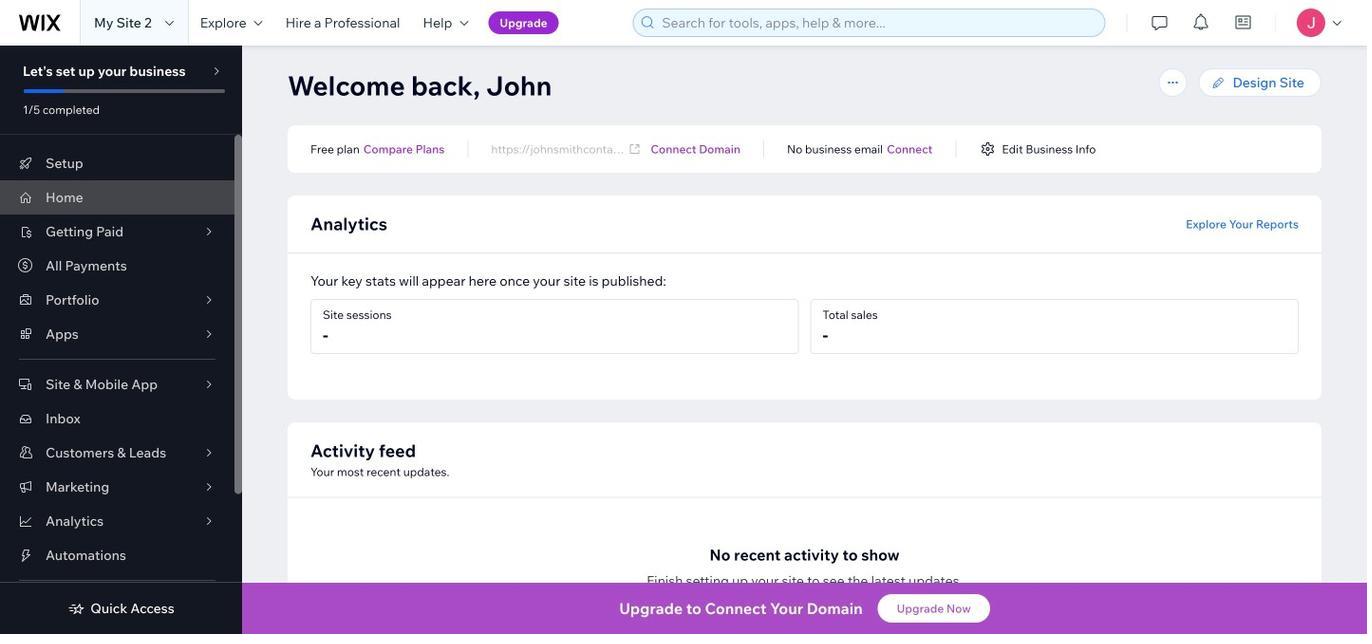 Task type: vqa. For each thing, say whether or not it's contained in the screenshot.
like to the top
no



Task type: describe. For each thing, give the bounding box(es) containing it.
Search for tools, apps, help & more... field
[[657, 9, 1099, 36]]

sidebar element
[[0, 46, 242, 634]]



